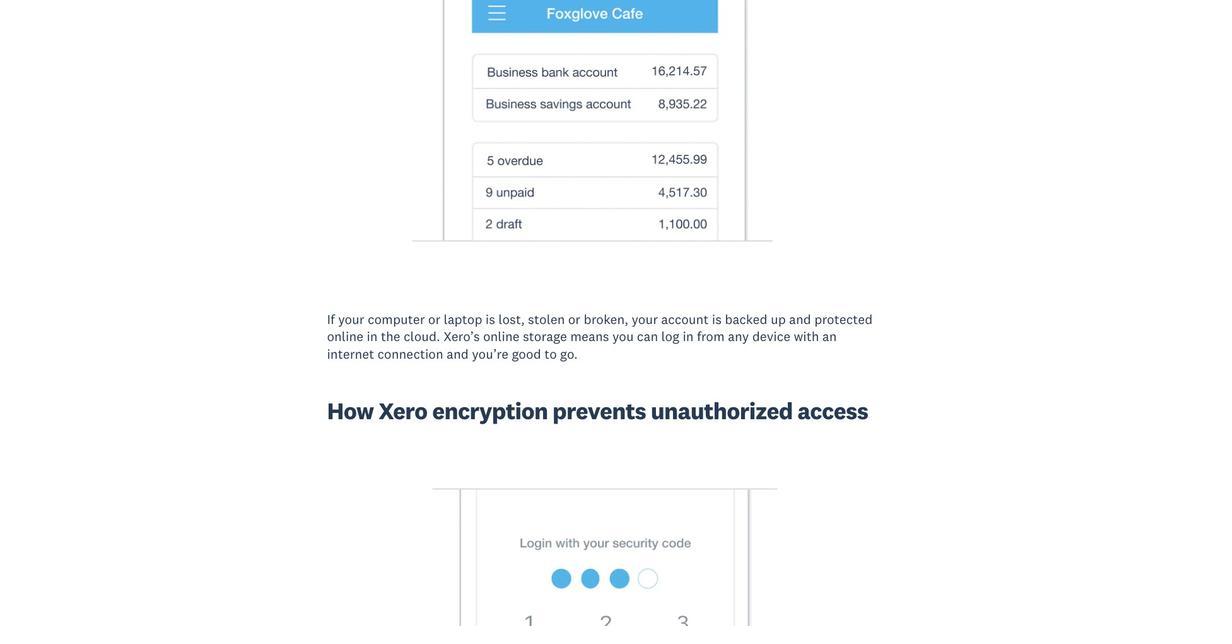 Task type: describe. For each thing, give the bounding box(es) containing it.
backed
[[725, 311, 768, 328]]

an
[[823, 328, 837, 345]]

2 or from the left
[[569, 311, 581, 328]]

any
[[728, 328, 749, 345]]

how xero encryption prevents unauthorized access
[[327, 396, 869, 426]]

1 online from the left
[[327, 328, 364, 345]]

internet
[[327, 346, 374, 363]]

broken,
[[584, 311, 629, 328]]

to
[[545, 346, 557, 363]]

device
[[753, 328, 791, 345]]

if
[[327, 311, 335, 328]]

0 horizontal spatial and
[[447, 346, 469, 363]]

xero's
[[444, 328, 480, 345]]

laptop
[[444, 311, 483, 328]]

means
[[571, 328, 609, 345]]

go.
[[560, 346, 578, 363]]

prevents
[[553, 396, 646, 426]]

2 your from the left
[[632, 311, 658, 328]]

unauthorized
[[651, 396, 793, 426]]

2 is from the left
[[712, 311, 722, 328]]

xero
[[379, 396, 428, 426]]



Task type: locate. For each thing, give the bounding box(es) containing it.
2 in from the left
[[683, 328, 694, 345]]

0 horizontal spatial or
[[428, 311, 441, 328]]

2 online from the left
[[483, 328, 520, 345]]

online up internet
[[327, 328, 364, 345]]

and down xero's
[[447, 346, 469, 363]]

cloud.
[[404, 328, 441, 345]]

in left the
[[367, 328, 378, 345]]

lost,
[[499, 311, 525, 328]]

online down lost, at the left
[[483, 328, 520, 345]]

storage
[[523, 328, 567, 345]]

1 horizontal spatial online
[[483, 328, 520, 345]]

a mobile app shows business data that's been backed up in the cloud so it's available securely from any device anywhere. image
[[230, 0, 982, 249]]

you're
[[472, 346, 509, 363]]

in down "account"
[[683, 328, 694, 345]]

or up means
[[569, 311, 581, 328]]

your
[[338, 311, 365, 328], [632, 311, 658, 328]]

from
[[697, 328, 725, 345]]

or
[[428, 311, 441, 328], [569, 311, 581, 328]]

1 horizontal spatial your
[[632, 311, 658, 328]]

0 horizontal spatial your
[[338, 311, 365, 328]]

how
[[327, 396, 374, 426]]

account
[[662, 311, 709, 328]]

0 horizontal spatial is
[[486, 311, 496, 328]]

your up can
[[632, 311, 658, 328]]

good
[[512, 346, 541, 363]]

protected
[[815, 311, 873, 328]]

stolen
[[528, 311, 565, 328]]

is up "from"
[[712, 311, 722, 328]]

is left lost, at the left
[[486, 311, 496, 328]]

0 vertical spatial and
[[790, 311, 812, 328]]

and
[[790, 311, 812, 328], [447, 346, 469, 363]]

1 horizontal spatial in
[[683, 328, 694, 345]]

can
[[637, 328, 658, 345]]

connection
[[378, 346, 444, 363]]

0 horizontal spatial online
[[327, 328, 364, 345]]

1 horizontal spatial is
[[712, 311, 722, 328]]

with
[[794, 328, 820, 345]]

encryption
[[432, 396, 548, 426]]

or up cloud.
[[428, 311, 441, 328]]

1 or from the left
[[428, 311, 441, 328]]

the
[[381, 328, 401, 345]]

up
[[771, 311, 786, 328]]

1 horizontal spatial or
[[569, 311, 581, 328]]

online
[[327, 328, 364, 345], [483, 328, 520, 345]]

the xero mobile app shows a screen asking a user to log in with their security code for an additional layer of security. image
[[230, 487, 982, 627]]

if your computer or laptop is lost, stolen or broken, your account is backed up and protected online in the cloud. xero's online storage means you can log in from any device with an internet connection and you're good to go.
[[327, 311, 873, 363]]

computer
[[368, 311, 425, 328]]

0 horizontal spatial in
[[367, 328, 378, 345]]

access
[[798, 396, 869, 426]]

you
[[613, 328, 634, 345]]

1 is from the left
[[486, 311, 496, 328]]

1 in from the left
[[367, 328, 378, 345]]

in
[[367, 328, 378, 345], [683, 328, 694, 345]]

your right if
[[338, 311, 365, 328]]

is
[[486, 311, 496, 328], [712, 311, 722, 328]]

1 your from the left
[[338, 311, 365, 328]]

and up with
[[790, 311, 812, 328]]

1 horizontal spatial and
[[790, 311, 812, 328]]

log
[[662, 328, 680, 345]]

1 vertical spatial and
[[447, 346, 469, 363]]



Task type: vqa. For each thing, say whether or not it's contained in the screenshot.
business to the middle
no



